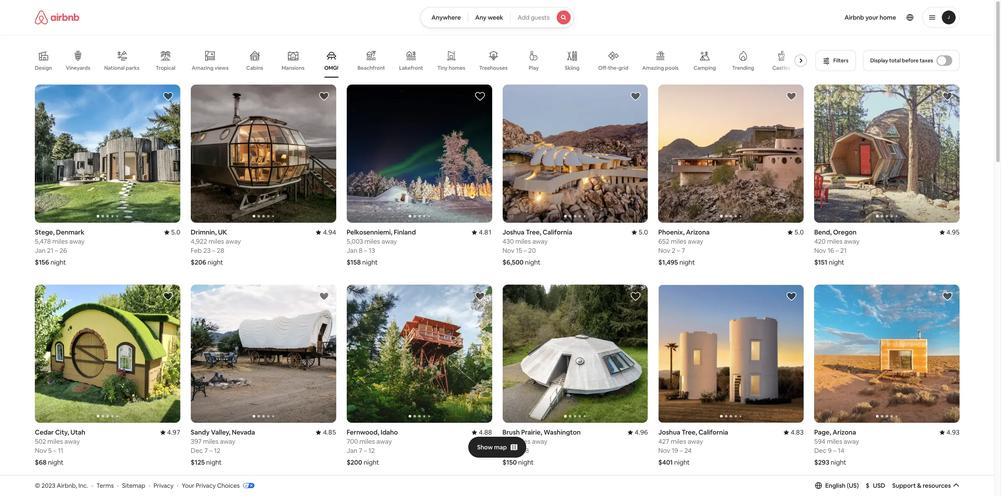 Task type: describe. For each thing, give the bounding box(es) containing it.
7 inside sandy valley, nevada 397 miles away dec 7 – 12 $125 night
[[204, 447, 208, 455]]

california for 430 miles away
[[543, 228, 573, 236]]

4.93 out of 5 average rating image
[[940, 428, 960, 436]]

inc.
[[78, 482, 88, 489]]

night inside phoenix, arizona 652 miles away nov 2 – 7 $1,495 night
[[680, 258, 695, 266]]

phoenix,
[[659, 228, 685, 236]]

5.0 out of 5 average rating image
[[788, 228, 804, 236]]

idaho
[[381, 428, 398, 436]]

california for 427 miles away
[[699, 428, 729, 436]]

(us)
[[847, 482, 859, 489]]

bend, oregon 420 miles away nov 16 – 21 $151 night
[[815, 228, 860, 266]]

4.94
[[323, 228, 336, 236]]

castles
[[773, 65, 791, 71]]

11
[[58, 447, 63, 455]]

drimnin, uk 4,922 miles away feb 23 – 28 $206 night
[[191, 228, 241, 266]]

nov for 4.83
[[659, 447, 671, 455]]

stege,
[[35, 228, 55, 236]]

miles inside joshua tree, california 430 miles away nov 15 – 20 $6,500 night
[[516, 237, 531, 245]]

mansions
[[282, 65, 305, 71]]

off-the-grid
[[599, 64, 629, 71]]

mar
[[503, 447, 514, 455]]

4.97
[[167, 428, 180, 436]]

treehouses
[[480, 65, 508, 71]]

$68
[[35, 458, 47, 467]]

away inside drimnin, uk 4,922 miles away feb 23 – 28 $206 night
[[226, 237, 241, 245]]

airbnb your home
[[845, 14, 897, 21]]

trending
[[733, 65, 755, 71]]

away inside "joshua tree, california 427 miles away nov 19 – 24 $401 night"
[[688, 437, 704, 446]]

jan for jan 8 – 13
[[347, 246, 358, 255]]

amazing for amazing views
[[192, 64, 214, 71]]

washington
[[544, 428, 581, 436]]

jan for jan 7 – 12
[[347, 447, 358, 455]]

21 inside stege, denmark 5,478 miles away jan 21 – 26 $156 night
[[47, 246, 53, 255]]

finland
[[394, 228, 416, 236]]

amazing views
[[192, 64, 229, 71]]

joshua for 430
[[503, 228, 525, 236]]

design
[[35, 65, 52, 71]]

away inside fernwood, idaho 700 miles away jan 7 – 12 $200 night
[[377, 437, 392, 446]]

4,922
[[191, 237, 207, 245]]

4.81 out of 5 average rating image
[[472, 228, 492, 236]]

1 · from the left
[[92, 482, 93, 489]]

3 · from the left
[[149, 482, 150, 489]]

4.85
[[323, 428, 336, 436]]

miles inside bend, oregon 420 miles away nov 16 – 21 $151 night
[[828, 237, 843, 245]]

display total before taxes
[[871, 57, 934, 64]]

pelkosenniemi,
[[347, 228, 393, 236]]

nevada
[[232, 428, 255, 436]]

1 privacy from the left
[[154, 482, 174, 489]]

night inside sandy valley, nevada 397 miles away dec 7 – 12 $125 night
[[206, 458, 222, 467]]

tree, for nov 19 – 24
[[682, 428, 698, 436]]

add to wishlist: page, arizona image
[[943, 291, 953, 302]]

the-
[[609, 64, 619, 71]]

fernwood,
[[347, 428, 379, 436]]

– inside stege, denmark 5,478 miles away jan 21 – 26 $156 night
[[55, 246, 58, 255]]

cabins
[[246, 65, 263, 71]]

add guests button
[[511, 7, 574, 28]]

– inside brush prairie, washington 536 miles away mar 3 – 8 $150 night
[[521, 447, 524, 455]]

amazing for amazing pools
[[643, 65, 664, 71]]

airbnb
[[845, 14, 865, 21]]

4.88
[[479, 428, 492, 436]]

support
[[893, 482, 916, 489]]

stege, denmark 5,478 miles away jan 21 – 26 $156 night
[[35, 228, 85, 266]]

group containing national parks
[[35, 44, 811, 78]]

total
[[890, 57, 902, 64]]

utah
[[70, 428, 85, 436]]

anywhere
[[432, 14, 461, 21]]

night inside pelkosenniemi, finland 5,003 miles away jan 8 – 13 $158 night
[[363, 258, 378, 266]]

4.95
[[947, 228, 960, 236]]

7 inside phoenix, arizona 652 miles away nov 2 – 7 $1,495 night
[[682, 246, 686, 255]]

5,003
[[347, 237, 363, 245]]

grid
[[619, 64, 629, 71]]

nov for 4.97
[[35, 447, 47, 455]]

prairie,
[[522, 428, 543, 436]]

430
[[503, 237, 514, 245]]

miles inside sandy valley, nevada 397 miles away dec 7 – 12 $125 night
[[203, 437, 219, 446]]

any week button
[[468, 7, 511, 28]]

21 inside bend, oregon 420 miles away nov 16 – 21 $151 night
[[841, 246, 847, 255]]

– inside pelkosenniemi, finland 5,003 miles away jan 8 – 13 $158 night
[[364, 246, 368, 255]]

fernwood, idaho 700 miles away jan 7 – 12 $200 night
[[347, 428, 398, 467]]

– inside drimnin, uk 4,922 miles away feb 23 – 28 $206 night
[[212, 246, 215, 255]]

miles inside pelkosenniemi, finland 5,003 miles away jan 8 – 13 $158 night
[[365, 237, 380, 245]]

nov inside bend, oregon 420 miles away nov 16 – 21 $151 night
[[815, 246, 827, 255]]

4.83
[[791, 428, 804, 436]]

4.94 out of 5 average rating image
[[316, 228, 336, 236]]

night inside "joshua tree, california 427 miles away nov 19 – 24 $401 night"
[[675, 458, 690, 467]]

20
[[529, 246, 536, 255]]

your privacy choices link
[[182, 482, 255, 490]]

display
[[871, 57, 889, 64]]

arizona for 594 miles away
[[833, 428, 857, 436]]

2
[[672, 246, 676, 255]]

5.0 out of 5 average rating image for stege, denmark 5,478 miles away jan 21 – 26 $156 night
[[164, 228, 180, 236]]

add to wishlist: phoenix, arizona image
[[787, 91, 797, 102]]

miles inside 'page, arizona 594 miles away dec 9 – 14 $293 night'
[[827, 437, 843, 446]]

7 inside fernwood, idaho 700 miles away jan 7 – 12 $200 night
[[359, 447, 363, 455]]

add to wishlist: pelkosenniemi, finland image
[[475, 91, 485, 102]]

add to wishlist: sandy valley, nevada image
[[319, 291, 329, 302]]

any
[[476, 14, 487, 21]]

$158
[[347, 258, 361, 266]]

night inside bend, oregon 420 miles away nov 16 – 21 $151 night
[[829, 258, 845, 266]]

12 inside sandy valley, nevada 397 miles away dec 7 – 12 $125 night
[[214, 447, 221, 455]]

none search field containing anywhere
[[421, 7, 574, 28]]

tiny
[[438, 65, 448, 71]]

miles inside "joshua tree, california 427 miles away nov 19 – 24 $401 night"
[[671, 437, 687, 446]]

$200
[[347, 458, 362, 467]]

pelkosenniemi, finland 5,003 miles away jan 8 – 13 $158 night
[[347, 228, 416, 266]]

night inside cedar city, utah 502 miles away nov 5 – 11 $68 night
[[48, 458, 63, 467]]

8 inside pelkosenniemi, finland 5,003 miles away jan 8 – 13 $158 night
[[359, 246, 363, 255]]

views
[[215, 64, 229, 71]]

– inside "joshua tree, california 427 miles away nov 19 – 24 $401 night"
[[680, 447, 683, 455]]

16
[[828, 246, 835, 255]]

tiny homes
[[438, 65, 466, 71]]

19
[[672, 447, 679, 455]]

5.0 for phoenix, arizona 652 miles away nov 2 – 7 $1,495 night
[[795, 228, 804, 236]]

away inside brush prairie, washington 536 miles away mar 3 – 8 $150 night
[[532, 437, 548, 446]]

nov for 5.0
[[503, 246, 515, 255]]

home
[[880, 14, 897, 21]]

brush prairie, washington 536 miles away mar 3 – 8 $150 night
[[503, 428, 581, 467]]

omg!
[[325, 65, 339, 71]]

add to wishlist: cedar city, utah image
[[163, 291, 173, 302]]

tree, for nov 15 – 20
[[526, 228, 542, 236]]

– inside phoenix, arizona 652 miles away nov 2 – 7 $1,495 night
[[677, 246, 681, 255]]

2 · from the left
[[117, 482, 119, 489]]

$
[[866, 482, 870, 489]]

$ usd
[[866, 482, 886, 489]]

homes
[[449, 65, 466, 71]]

before
[[903, 57, 919, 64]]

denmark
[[56, 228, 84, 236]]

play
[[529, 65, 539, 71]]

$293
[[815, 458, 830, 467]]

night inside fernwood, idaho 700 miles away jan 7 – 12 $200 night
[[364, 458, 379, 467]]

your privacy choices
[[182, 482, 240, 489]]

airbnb your home link
[[840, 8, 902, 27]]

8 inside brush prairie, washington 536 miles away mar 3 – 8 $150 night
[[526, 447, 529, 455]]



Task type: locate. For each thing, give the bounding box(es) containing it.
2 5.0 out of 5 average rating image from the left
[[632, 228, 648, 236]]

away inside pelkosenniemi, finland 5,003 miles away jan 8 – 13 $158 night
[[382, 237, 397, 245]]

arizona up 14 on the right of page
[[833, 428, 857, 436]]

choices
[[217, 482, 240, 489]]

tree, inside joshua tree, california 430 miles away nov 15 – 20 $6,500 night
[[526, 228, 542, 236]]

0 horizontal spatial 8
[[359, 246, 363, 255]]

None search field
[[421, 7, 574, 28]]

english (us) button
[[815, 482, 859, 489]]

sandy valley, nevada 397 miles away dec 7 – 12 $125 night
[[191, 428, 255, 467]]

5.0 left bend,
[[795, 228, 804, 236]]

miles inside stege, denmark 5,478 miles away jan 21 – 26 $156 night
[[52, 237, 68, 245]]

lakefront
[[399, 65, 423, 71]]

amazing left pools
[[643, 65, 664, 71]]

– inside fernwood, idaho 700 miles away jan 7 – 12 $200 night
[[364, 447, 367, 455]]

valley,
[[211, 428, 231, 436]]

city,
[[55, 428, 69, 436]]

12
[[214, 447, 221, 455], [369, 447, 375, 455]]

uk
[[218, 228, 227, 236]]

away inside bend, oregon 420 miles away nov 16 – 21 $151 night
[[845, 237, 860, 245]]

0 vertical spatial 8
[[359, 246, 363, 255]]

tree, up 20
[[526, 228, 542, 236]]

night down the 3
[[519, 458, 534, 467]]

add to wishlist: brush prairie, washington image
[[631, 291, 641, 302]]

night inside joshua tree, california 430 miles away nov 15 – 20 $6,500 night
[[525, 258, 541, 266]]

0 vertical spatial arizona
[[686, 228, 710, 236]]

bend,
[[815, 228, 832, 236]]

sitemap
[[122, 482, 145, 489]]

filters button
[[816, 50, 856, 71]]

7 up $125
[[204, 447, 208, 455]]

1 horizontal spatial 7
[[359, 447, 363, 455]]

night inside drimnin, uk 4,922 miles away feb 23 – 28 $206 night
[[208, 258, 223, 266]]

5.0 left the phoenix,
[[639, 228, 648, 236]]

night down 16
[[829, 258, 845, 266]]

1 horizontal spatial 12
[[369, 447, 375, 455]]

$6,500
[[503, 258, 524, 266]]

7 up $200 at the bottom left of the page
[[359, 447, 363, 455]]

phoenix, arizona 652 miles away nov 2 – 7 $1,495 night
[[659, 228, 710, 266]]

– inside bend, oregon 420 miles away nov 16 – 21 $151 night
[[836, 246, 839, 255]]

terms · sitemap · privacy ·
[[96, 482, 178, 489]]

8
[[359, 246, 363, 255], [526, 447, 529, 455]]

away down idaho on the bottom of page
[[377, 437, 392, 446]]

display total before taxes button
[[863, 50, 960, 71]]

5.0 out of 5 average rating image left the phoenix,
[[632, 228, 648, 236]]

0 horizontal spatial amazing
[[192, 64, 214, 71]]

nov down 652
[[659, 246, 671, 255]]

12 down fernwood,
[[369, 447, 375, 455]]

away inside stege, denmark 5,478 miles away jan 21 – 26 $156 night
[[69, 237, 85, 245]]

jan down 5,478
[[35, 246, 46, 255]]

show map
[[477, 443, 507, 451]]

4 · from the left
[[177, 482, 178, 489]]

0 horizontal spatial dec
[[191, 447, 203, 455]]

1 horizontal spatial privacy
[[196, 482, 216, 489]]

– right 16
[[836, 246, 839, 255]]

0 horizontal spatial tree,
[[526, 228, 542, 236]]

dec down 594
[[815, 447, 827, 455]]

anywhere button
[[421, 7, 469, 28]]

add to wishlist: joshua tree, california image
[[787, 291, 797, 302]]

night down 14 on the right of page
[[831, 458, 847, 467]]

&
[[918, 482, 922, 489]]

4.83 out of 5 average rating image
[[784, 428, 804, 436]]

– down fernwood,
[[364, 447, 367, 455]]

privacy left your at the bottom left of the page
[[154, 482, 174, 489]]

2 21 from the left
[[841, 246, 847, 255]]

–
[[55, 246, 58, 255], [212, 246, 215, 255], [524, 246, 527, 255], [677, 246, 681, 255], [364, 246, 368, 255], [836, 246, 839, 255], [53, 447, 56, 455], [209, 447, 213, 455], [521, 447, 524, 455], [680, 447, 683, 455], [364, 447, 367, 455], [834, 447, 837, 455]]

nov down 430
[[503, 246, 515, 255]]

1 horizontal spatial tree,
[[682, 428, 698, 436]]

1 horizontal spatial arizona
[[833, 428, 857, 436]]

miles up 13
[[365, 237, 380, 245]]

0 horizontal spatial 5.0 out of 5 average rating image
[[164, 228, 180, 236]]

night down 24
[[675, 458, 690, 467]]

4.95 out of 5 average rating image
[[940, 228, 960, 236]]

miles down valley,
[[203, 437, 219, 446]]

joshua
[[503, 228, 525, 236], [659, 428, 681, 436]]

away down 'prairie,'
[[532, 437, 548, 446]]

15
[[516, 246, 522, 255]]

miles up 15
[[516, 237, 531, 245]]

miles
[[52, 237, 68, 245], [209, 237, 224, 245], [516, 237, 531, 245], [671, 237, 687, 245], [365, 237, 380, 245], [828, 237, 843, 245], [47, 437, 63, 446], [203, 437, 219, 446], [515, 437, 531, 446], [671, 437, 687, 446], [360, 437, 375, 446], [827, 437, 843, 446]]

4.88 out of 5 average rating image
[[472, 428, 492, 436]]

1 5.0 out of 5 average rating image from the left
[[164, 228, 180, 236]]

0 horizontal spatial 21
[[47, 246, 53, 255]]

miles up 19
[[671, 437, 687, 446]]

427
[[659, 437, 670, 446]]

420
[[815, 237, 826, 245]]

1 horizontal spatial 5.0 out of 5 average rating image
[[632, 228, 648, 236]]

support & resources
[[893, 482, 952, 489]]

night
[[51, 258, 66, 266], [208, 258, 223, 266], [525, 258, 541, 266], [680, 258, 695, 266], [363, 258, 378, 266], [829, 258, 845, 266], [48, 458, 63, 467], [206, 458, 222, 467], [519, 458, 534, 467], [675, 458, 690, 467], [364, 458, 379, 467], [831, 458, 847, 467]]

your
[[182, 482, 195, 489]]

away up 20
[[533, 237, 548, 245]]

– inside sandy valley, nevada 397 miles away dec 7 – 12 $125 night
[[209, 447, 213, 455]]

1 horizontal spatial 21
[[841, 246, 847, 255]]

miles up 2 at right
[[671, 237, 687, 245]]

tree, up 24
[[682, 428, 698, 436]]

night right $200 at the bottom left of the page
[[364, 458, 379, 467]]

5.0 for stege, denmark 5,478 miles away jan 21 – 26 $156 night
[[171, 228, 180, 236]]

– right the 9
[[834, 447, 837, 455]]

21 right 16
[[841, 246, 847, 255]]

miles up the 9
[[827, 437, 843, 446]]

joshua up 427
[[659, 428, 681, 436]]

23
[[203, 246, 211, 255]]

night down 28
[[208, 258, 223, 266]]

21 down 5,478
[[47, 246, 53, 255]]

5.0 left 'drimnin,'
[[171, 228, 180, 236]]

night inside 'page, arizona 594 miles away dec 9 – 14 $293 night'
[[831, 458, 847, 467]]

miles inside fernwood, idaho 700 miles away jan 7 – 12 $200 night
[[360, 437, 375, 446]]

support & resources button
[[893, 482, 960, 489]]

594
[[815, 437, 826, 446]]

away down valley,
[[220, 437, 236, 446]]

– right 2 at right
[[677, 246, 681, 255]]

show
[[477, 443, 493, 451]]

© 2023 airbnb, inc. ·
[[35, 482, 93, 489]]

jan
[[35, 246, 46, 255], [347, 246, 358, 255], [347, 447, 358, 455]]

miles inside cedar city, utah 502 miles away nov 5 – 11 $68 night
[[47, 437, 63, 446]]

feb
[[191, 246, 202, 255]]

away inside phoenix, arizona 652 miles away nov 2 – 7 $1,495 night
[[688, 237, 704, 245]]

nov inside cedar city, utah 502 miles away nov 5 – 11 $68 night
[[35, 447, 47, 455]]

add
[[518, 14, 530, 21]]

away down utah
[[64, 437, 80, 446]]

1 vertical spatial california
[[699, 428, 729, 436]]

1 vertical spatial 8
[[526, 447, 529, 455]]

arizona inside 'page, arizona 594 miles away dec 9 – 14 $293 night'
[[833, 428, 857, 436]]

arizona right the phoenix,
[[686, 228, 710, 236]]

nov inside "joshua tree, california 427 miles away nov 19 – 24 $401 night"
[[659, 447, 671, 455]]

0 vertical spatial tree,
[[526, 228, 542, 236]]

away down the denmark
[[69, 237, 85, 245]]

amazing left the views
[[192, 64, 214, 71]]

miles inside phoenix, arizona 652 miles away nov 2 – 7 $1,495 night
[[671, 237, 687, 245]]

8 right the 3
[[526, 447, 529, 455]]

map
[[494, 443, 507, 451]]

off-
[[599, 64, 609, 71]]

away down oregon
[[845, 237, 860, 245]]

26
[[60, 246, 67, 255]]

4.81
[[479, 228, 492, 236]]

· right 'terms'
[[117, 482, 119, 489]]

dec inside sandy valley, nevada 397 miles away dec 7 – 12 $125 night
[[191, 447, 203, 455]]

night down 20
[[525, 258, 541, 266]]

night right $125
[[206, 458, 222, 467]]

add to wishlist: bend, oregon image
[[943, 91, 953, 102]]

· right inc.
[[92, 482, 93, 489]]

0 horizontal spatial privacy
[[154, 482, 174, 489]]

– right 19
[[680, 447, 683, 455]]

1 12 from the left
[[214, 447, 221, 455]]

– right the 3
[[521, 447, 524, 455]]

night inside stege, denmark 5,478 miles away jan 21 – 26 $156 night
[[51, 258, 66, 266]]

jan down 5,003 at top
[[347, 246, 358, 255]]

away down uk
[[226, 237, 241, 245]]

california
[[543, 228, 573, 236], [699, 428, 729, 436]]

joshua inside joshua tree, california 430 miles away nov 15 – 20 $6,500 night
[[503, 228, 525, 236]]

miles inside drimnin, uk 4,922 miles away feb 23 – 28 $206 night
[[209, 237, 224, 245]]

miles up 16
[[828, 237, 843, 245]]

night down 26
[[51, 258, 66, 266]]

28
[[217, 246, 224, 255]]

5.0 for joshua tree, california 430 miles away nov 15 – 20 $6,500 night
[[639, 228, 648, 236]]

1 horizontal spatial dec
[[815, 447, 827, 455]]

4.96 out of 5 average rating image
[[628, 428, 648, 436]]

· left "privacy" link at the bottom
[[149, 482, 150, 489]]

1 horizontal spatial 5.0
[[639, 228, 648, 236]]

night right $1,495
[[680, 258, 695, 266]]

add to wishlist: drimnin, uk image
[[319, 91, 329, 102]]

3 5.0 from the left
[[795, 228, 804, 236]]

nov inside joshua tree, california 430 miles away nov 15 – 20 $6,500 night
[[503, 246, 515, 255]]

2 horizontal spatial 7
[[682, 246, 686, 255]]

guests
[[531, 14, 550, 21]]

1 vertical spatial tree,
[[682, 428, 698, 436]]

jan down 700
[[347, 447, 358, 455]]

terms link
[[96, 482, 114, 489]]

1 vertical spatial arizona
[[833, 428, 857, 436]]

– down valley,
[[209, 447, 213, 455]]

add to wishlist: stege, denmark image
[[163, 91, 173, 102]]

– right 15
[[524, 246, 527, 255]]

nov down 427
[[659, 447, 671, 455]]

national
[[104, 64, 125, 71]]

1 horizontal spatial 8
[[526, 447, 529, 455]]

drimnin,
[[191, 228, 217, 236]]

night inside brush prairie, washington 536 miles away mar 3 – 8 $150 night
[[519, 458, 534, 467]]

0 horizontal spatial 5.0
[[171, 228, 180, 236]]

1 vertical spatial joshua
[[659, 428, 681, 436]]

$151
[[815, 258, 828, 266]]

13
[[369, 246, 375, 255]]

8 down 5,003 at top
[[359, 246, 363, 255]]

– right 5
[[53, 447, 56, 455]]

0 horizontal spatial arizona
[[686, 228, 710, 236]]

away inside joshua tree, california 430 miles away nov 15 – 20 $6,500 night
[[533, 237, 548, 245]]

joshua inside "joshua tree, california 427 miles away nov 19 – 24 $401 night"
[[659, 428, 681, 436]]

7 right 2 at right
[[682, 246, 686, 255]]

miles up 28
[[209, 237, 224, 245]]

jan inside fernwood, idaho 700 miles away jan 7 – 12 $200 night
[[347, 447, 358, 455]]

arizona
[[686, 228, 710, 236], [833, 428, 857, 436]]

arizona inside phoenix, arizona 652 miles away nov 2 – 7 $1,495 night
[[686, 228, 710, 236]]

14
[[838, 447, 845, 455]]

12 inside fernwood, idaho 700 miles away jan 7 – 12 $200 night
[[369, 447, 375, 455]]

vineyards
[[66, 65, 90, 71]]

away up 14 on the right of page
[[844, 437, 860, 446]]

joshua up 430
[[503, 228, 525, 236]]

1 dec from the left
[[191, 447, 203, 455]]

arizona for 652 miles away
[[686, 228, 710, 236]]

add to wishlist: joshua tree, california image
[[631, 91, 641, 102]]

$401
[[659, 458, 673, 467]]

1 5.0 from the left
[[171, 228, 180, 236]]

joshua for 427
[[659, 428, 681, 436]]

away inside sandy valley, nevada 397 miles away dec 7 – 12 $125 night
[[220, 437, 236, 446]]

4.93
[[947, 428, 960, 436]]

5.0 out of 5 average rating image left 'drimnin,'
[[164, 228, 180, 236]]

privacy
[[154, 482, 174, 489], [196, 482, 216, 489]]

nov inside phoenix, arizona 652 miles away nov 2 – 7 $1,495 night
[[659, 246, 671, 255]]

1 horizontal spatial amazing
[[643, 65, 664, 71]]

tree, inside "joshua tree, california 427 miles away nov 19 – 24 $401 night"
[[682, 428, 698, 436]]

away inside cedar city, utah 502 miles away nov 5 – 11 $68 night
[[64, 437, 80, 446]]

away inside 'page, arizona 594 miles away dec 9 – 14 $293 night'
[[844, 437, 860, 446]]

night down 11
[[48, 458, 63, 467]]

2 privacy from the left
[[196, 482, 216, 489]]

502
[[35, 437, 46, 446]]

miles up 26
[[52, 237, 68, 245]]

9
[[828, 447, 832, 455]]

$125
[[191, 458, 205, 467]]

2 horizontal spatial 5.0
[[795, 228, 804, 236]]

page,
[[815, 428, 832, 436]]

your
[[866, 14, 879, 21]]

1 horizontal spatial california
[[699, 428, 729, 436]]

5,478
[[35, 237, 51, 245]]

4.97 out of 5 average rating image
[[160, 428, 180, 436]]

pools
[[666, 65, 679, 71]]

1 horizontal spatial joshua
[[659, 428, 681, 436]]

away down 'finland'
[[382, 237, 397, 245]]

0 horizontal spatial 7
[[204, 447, 208, 455]]

profile element
[[585, 0, 960, 35]]

– inside cedar city, utah 502 miles away nov 5 – 11 $68 night
[[53, 447, 56, 455]]

any week
[[476, 14, 504, 21]]

jan inside pelkosenniemi, finland 5,003 miles away jan 8 – 13 $158 night
[[347, 246, 358, 255]]

cedar city, utah 502 miles away nov 5 – 11 $68 night
[[35, 428, 85, 467]]

resources
[[923, 482, 952, 489]]

· left your at the bottom left of the page
[[177, 482, 178, 489]]

add to wishlist: fernwood, idaho image
[[475, 291, 485, 302]]

tree,
[[526, 228, 542, 236], [682, 428, 698, 436]]

dec down 397
[[191, 447, 203, 455]]

jan inside stege, denmark 5,478 miles away jan 21 – 26 $156 night
[[35, 246, 46, 255]]

– inside joshua tree, california 430 miles away nov 15 – 20 $6,500 night
[[524, 246, 527, 255]]

397
[[191, 437, 202, 446]]

5
[[48, 447, 52, 455]]

away right 652
[[688, 237, 704, 245]]

away up 24
[[688, 437, 704, 446]]

0 vertical spatial california
[[543, 228, 573, 236]]

dec inside 'page, arizona 594 miles away dec 9 – 14 $293 night'
[[815, 447, 827, 455]]

12 down valley,
[[214, 447, 221, 455]]

nov down 502
[[35, 447, 47, 455]]

english
[[826, 482, 846, 489]]

nov down the 420
[[815, 246, 827, 255]]

©
[[35, 482, 40, 489]]

jan for jan 21 – 26
[[35, 246, 46, 255]]

california inside joshua tree, california 430 miles away nov 15 – 20 $6,500 night
[[543, 228, 573, 236]]

– left 13
[[364, 246, 368, 255]]

taxes
[[920, 57, 934, 64]]

group
[[35, 44, 811, 78], [35, 85, 180, 223], [191, 85, 336, 223], [347, 85, 492, 223], [503, 85, 648, 223], [659, 85, 804, 223], [815, 85, 960, 223], [35, 285, 180, 423], [191, 285, 336, 423], [347, 285, 492, 423], [503, 285, 648, 423], [659, 285, 804, 423], [815, 285, 960, 423], [35, 485, 180, 496], [191, 485, 336, 496], [347, 485, 492, 496], [347, 485, 492, 496], [503, 485, 648, 496], [503, 485, 648, 496], [659, 485, 804, 496], [659, 485, 804, 496], [815, 485, 960, 496]]

0 horizontal spatial california
[[543, 228, 573, 236]]

miles up 5
[[47, 437, 63, 446]]

away
[[69, 237, 85, 245], [226, 237, 241, 245], [533, 237, 548, 245], [688, 237, 704, 245], [382, 237, 397, 245], [845, 237, 860, 245], [64, 437, 80, 446], [220, 437, 236, 446], [532, 437, 548, 446], [688, 437, 704, 446], [377, 437, 392, 446], [844, 437, 860, 446]]

tropical
[[156, 65, 176, 71]]

– inside 'page, arizona 594 miles away dec 9 – 14 $293 night'
[[834, 447, 837, 455]]

sitemap link
[[122, 482, 145, 489]]

miles inside brush prairie, washington 536 miles away mar 3 – 8 $150 night
[[515, 437, 531, 446]]

4.85 out of 5 average rating image
[[316, 428, 336, 436]]

miles up the 3
[[515, 437, 531, 446]]

2 12 from the left
[[369, 447, 375, 455]]

1 21 from the left
[[47, 246, 53, 255]]

2 dec from the left
[[815, 447, 827, 455]]

700
[[347, 437, 358, 446]]

5.0 out of 5 average rating image for joshua tree, california 430 miles away nov 15 – 20 $6,500 night
[[632, 228, 648, 236]]

0 horizontal spatial 12
[[214, 447, 221, 455]]

california inside "joshua tree, california 427 miles away nov 19 – 24 $401 night"
[[699, 428, 729, 436]]

0 horizontal spatial joshua
[[503, 228, 525, 236]]

2 5.0 from the left
[[639, 228, 648, 236]]

2023
[[42, 482, 55, 489]]

privacy right your at the bottom left of the page
[[196, 482, 216, 489]]

night down 13
[[363, 258, 378, 266]]

miles down fernwood,
[[360, 437, 375, 446]]

5.0 out of 5 average rating image
[[164, 228, 180, 236], [632, 228, 648, 236]]

– right 23
[[212, 246, 215, 255]]

0 vertical spatial joshua
[[503, 228, 525, 236]]

4.96
[[635, 428, 648, 436]]

– left 26
[[55, 246, 58, 255]]

3
[[516, 447, 519, 455]]



Task type: vqa. For each thing, say whether or not it's contained in the screenshot.


